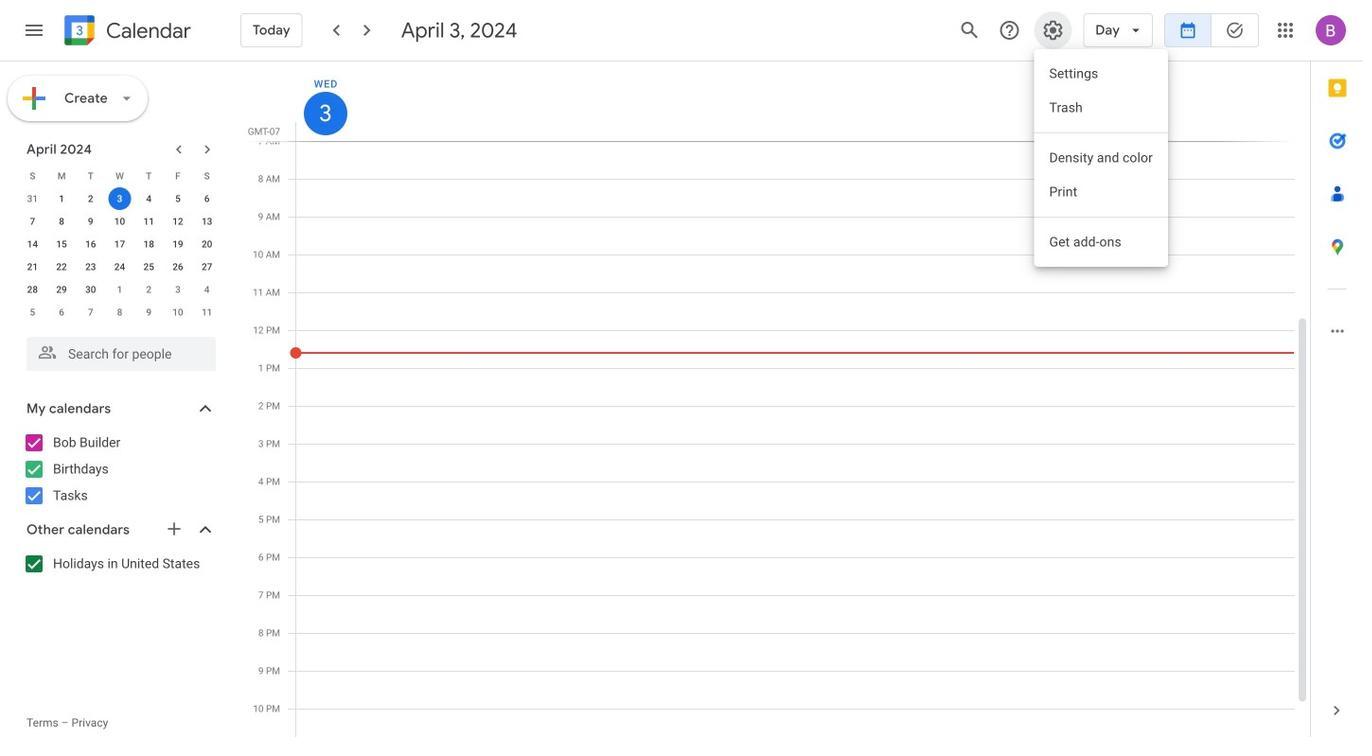Task type: describe. For each thing, give the bounding box(es) containing it.
26 element
[[167, 256, 189, 278]]

4 row from the top
[[18, 233, 222, 256]]

settings menu menu
[[1035, 49, 1169, 267]]

22 element
[[50, 256, 73, 278]]

24 element
[[108, 256, 131, 278]]

5 row from the top
[[18, 256, 222, 278]]

wednesday, april 3, today element
[[304, 92, 348, 135]]

20 element
[[196, 233, 218, 256]]

30 element
[[79, 278, 102, 301]]

4 element
[[138, 188, 160, 210]]

cell inside april 2024 grid
[[105, 188, 134, 210]]

6 element
[[196, 188, 218, 210]]

11 element
[[138, 210, 160, 233]]

may 5 element
[[21, 301, 44, 324]]

10 element
[[108, 210, 131, 233]]

may 9 element
[[138, 301, 160, 324]]

18 element
[[138, 233, 160, 256]]

13 element
[[196, 210, 218, 233]]

calendar element
[[61, 11, 191, 53]]

may 1 element
[[108, 278, 131, 301]]

1 row from the top
[[18, 165, 222, 188]]

may 6 element
[[50, 301, 73, 324]]

27 element
[[196, 256, 218, 278]]

21 element
[[21, 256, 44, 278]]

1 element
[[50, 188, 73, 210]]

6 row from the top
[[18, 278, 222, 301]]

5 element
[[167, 188, 189, 210]]

9 element
[[79, 210, 102, 233]]



Task type: locate. For each thing, give the bounding box(es) containing it.
heading inside calendar element
[[102, 19, 191, 42]]

2 row from the top
[[18, 188, 222, 210]]

main drawer image
[[23, 19, 45, 42]]

settings menu image
[[1042, 19, 1065, 42]]

7 element
[[21, 210, 44, 233]]

tab list
[[1312, 62, 1364, 685]]

column header
[[296, 62, 1296, 141]]

march 31 element
[[21, 188, 44, 210]]

8 element
[[50, 210, 73, 233]]

add other calendars image
[[165, 520, 184, 539]]

7 row from the top
[[18, 301, 222, 324]]

may 11 element
[[196, 301, 218, 324]]

23 element
[[79, 256, 102, 278]]

28 element
[[21, 278, 44, 301]]

may 3 element
[[167, 278, 189, 301]]

grid
[[242, 62, 1311, 738]]

16 element
[[79, 233, 102, 256]]

3 row from the top
[[18, 210, 222, 233]]

Search for people text field
[[38, 337, 205, 371]]

my calendars list
[[4, 428, 235, 511]]

None search field
[[0, 330, 235, 371]]

may 4 element
[[196, 278, 218, 301]]

april 2024 grid
[[18, 165, 222, 324]]

may 8 element
[[108, 301, 131, 324]]

cell
[[105, 188, 134, 210]]

row
[[18, 165, 222, 188], [18, 188, 222, 210], [18, 210, 222, 233], [18, 233, 222, 256], [18, 256, 222, 278], [18, 278, 222, 301], [18, 301, 222, 324]]

2 element
[[79, 188, 102, 210]]

may 2 element
[[138, 278, 160, 301]]

heading
[[102, 19, 191, 42]]

3, today element
[[108, 188, 131, 210]]

may 10 element
[[167, 301, 189, 324]]

19 element
[[167, 233, 189, 256]]

17 element
[[108, 233, 131, 256]]

14 element
[[21, 233, 44, 256]]

29 element
[[50, 278, 73, 301]]

may 7 element
[[79, 301, 102, 324]]

12 element
[[167, 210, 189, 233]]

25 element
[[138, 256, 160, 278]]

row group
[[18, 188, 222, 324]]

15 element
[[50, 233, 73, 256]]



Task type: vqa. For each thing, say whether or not it's contained in the screenshot.
the Other calendars list
no



